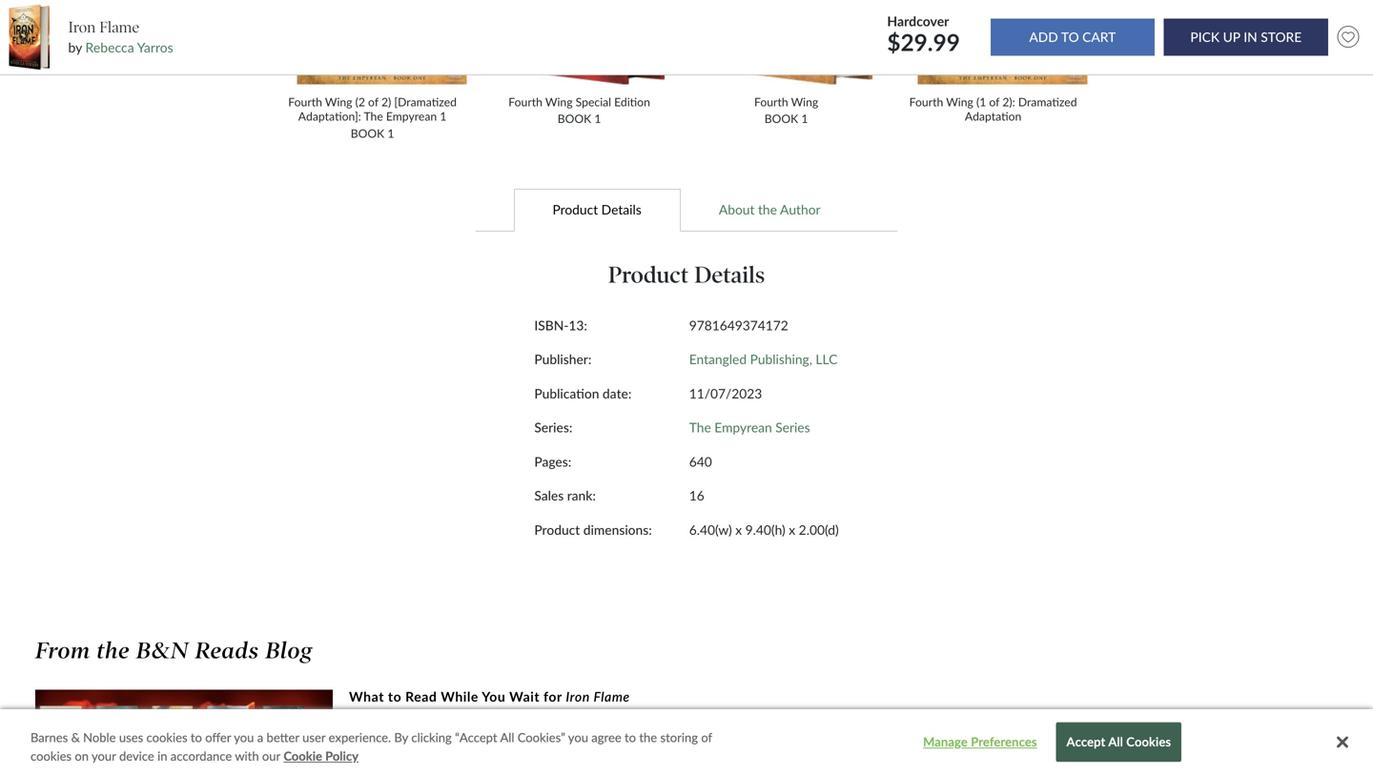 Task type: vqa. For each thing, say whether or not it's contained in the screenshot.
left B&N Reads link
no



Task type: describe. For each thing, give the bounding box(es) containing it.
1 inside fourth wing special edition book 1
[[595, 112, 601, 126]]

fourth wing special edition link
[[492, 95, 667, 109]]

fourth wing (2 of 2) [dramatized adaptation]: the empyrean 1 image
[[296, 0, 468, 86]]

0 horizontal spatial cookies
[[31, 749, 72, 764]]

2 horizontal spatial to
[[625, 730, 636, 745]]

publication date:
[[534, 386, 632, 401]]

product details inside tab panel
[[608, 261, 765, 289]]

product details link
[[514, 188, 680, 232]]

storing
[[660, 730, 698, 745]]

wing,
[[530, 711, 564, 727]]

isbn-
[[534, 318, 569, 333]]

the inside barnes & noble uses cookies to offer you a better user experience. by clicking "accept all cookies" you agree to the storing of cookies on your device in accordance with our
[[639, 730, 657, 745]]

640
[[689, 454, 712, 470]]

11/07/2023
[[689, 386, 762, 401]]

offer
[[205, 730, 231, 745]]

wait
[[509, 689, 540, 705]]

fourth wing special edition book 1
[[509, 95, 650, 126]]

6.40(w)
[[689, 522, 732, 538]]

book inside fourth wing book 1
[[765, 112, 799, 126]]

the for b&n reads blog
[[97, 637, 130, 665]]

yarros
[[137, 39, 173, 55]]

0 horizontal spatial you
[[234, 730, 254, 745]]

fourth for fourth wing (2 of 2) [dramatized adaptation]: the empyrean 1
[[288, 95, 322, 109]]

2 vertical spatial product
[[534, 522, 580, 538]]

about the author
[[719, 202, 821, 218]]

2 horizontal spatial iron
[[677, 711, 700, 727]]

6.40(w) x 9.40(h) x 2.00(d)
[[689, 522, 839, 538]]

finished
[[391, 711, 437, 727]]

you're
[[799, 711, 835, 727]]

reading
[[440, 711, 484, 727]]

entangled publishing, llc
[[689, 352, 838, 367]]

2):
[[1003, 95, 1015, 109]]

cookie
[[284, 749, 322, 764]]

uses
[[119, 730, 143, 745]]

publication
[[534, 386, 599, 401]]

what to read while you wait for <i>iron flame</i> image
[[35, 690, 333, 775]]

"accept
[[455, 730, 497, 745]]

sales
[[534, 488, 564, 504]]

series
[[776, 420, 810, 436]]

agree
[[592, 730, 622, 745]]

1 vertical spatial iron
[[566, 689, 590, 705]]

llc
[[816, 352, 838, 367]]

book inside fourth wing special edition book 1
[[558, 112, 592, 126]]

noble
[[83, 730, 116, 745]]

you inside what to read while you wait for iron flame you've finished reading fourth wing, you've preordered iron flame, and now you're wondering what's next. we've got you covered.
[[371, 734, 393, 750]]

accept all cookies
[[1067, 735, 1171, 750]]

wing for special
[[545, 95, 573, 109]]

2 horizontal spatial you
[[568, 730, 588, 745]]

isbn-13:
[[534, 318, 587, 333]]

0 horizontal spatial to
[[191, 730, 202, 745]]

we've
[[977, 711, 1013, 727]]

1 down [dramatized
[[440, 109, 447, 123]]

book inside fourth wing (2 of 2) [dramatized adaptation]: the empyrean 1 book 1
[[351, 126, 385, 140]]

the empyrean series link
[[689, 420, 810, 436]]

2)
[[382, 95, 391, 109]]

product dimensions:
[[534, 522, 652, 538]]

16
[[689, 488, 705, 504]]

(2
[[355, 95, 365, 109]]

series:
[[534, 420, 573, 436]]

wing for (2
[[325, 95, 352, 109]]

covered.
[[396, 734, 446, 750]]

fourth for fourth wing
[[754, 95, 788, 109]]

manage
[[923, 735, 968, 750]]

privacy alert dialog
[[0, 710, 1373, 775]]

rebecca
[[85, 39, 134, 55]]

tab list containing product details
[[45, 188, 1329, 232]]

1 down fourth wing (2 of 2) [dramatized adaptation]: the empyrean 1 link
[[388, 126, 394, 140]]

13:
[[569, 318, 587, 333]]

accordance
[[171, 749, 232, 764]]

details inside 'product details' link
[[602, 202, 642, 218]]

manage preferences
[[923, 735, 1037, 750]]

0 vertical spatial product
[[553, 202, 598, 218]]

flame inside what to read while you wait for iron flame you've finished reading fourth wing, you've preordered iron flame, and now you're wondering what's next. we've got you covered.
[[594, 689, 630, 705]]

user
[[302, 730, 326, 745]]

option containing what to read while you wait for
[[35, 687, 1109, 775]]

wondering
[[838, 711, 900, 727]]

date:
[[603, 386, 632, 401]]

hardcover $29.99
[[887, 13, 966, 56]]

and
[[745, 711, 767, 727]]

of inside barnes & noble uses cookies to offer you a better user experience. by clicking "accept all cookies" you agree to the storing of cookies on your device in accordance with our
[[701, 730, 712, 745]]

dimensions:
[[583, 522, 652, 538]]

to inside what to read while you wait for iron flame you've finished reading fourth wing, you've preordered iron flame, and now you're wondering what's next. we've got you covered.
[[388, 689, 402, 705]]

9.40(h)
[[745, 522, 786, 538]]

publishing,
[[750, 352, 812, 367]]

cookie policy link
[[284, 747, 359, 766]]

(1
[[977, 95, 986, 109]]

rank:
[[567, 488, 596, 504]]

the inside product details tab panel
[[689, 420, 711, 436]]

our
[[262, 749, 280, 764]]

better
[[267, 730, 299, 745]]



Task type: locate. For each thing, give the bounding box(es) containing it.
1 vertical spatial empyrean
[[715, 420, 772, 436]]

fourth up adaptation]:
[[288, 95, 322, 109]]

of inside fourth wing (2 of 2) [dramatized adaptation]: the empyrean 1 book 1
[[368, 95, 379, 109]]

fourth wing image
[[710, 0, 874, 86]]

product details
[[553, 202, 642, 218], [608, 261, 765, 289]]

iron inside iron flame by rebecca yarros
[[68, 18, 96, 37]]

1 horizontal spatial details
[[694, 261, 765, 289]]

cookies down barnes
[[31, 749, 72, 764]]

1 horizontal spatial flame
[[594, 689, 630, 705]]

book down fourth wing 'link'
[[765, 112, 799, 126]]

you left by
[[371, 734, 393, 750]]

x left 9.40(h)
[[736, 522, 742, 538]]

flame,
[[704, 711, 742, 727]]

empyrean inside product details tab panel
[[715, 420, 772, 436]]

cookies
[[1127, 735, 1171, 750]]

of down the flame,
[[701, 730, 712, 745]]

1 vertical spatial details
[[694, 261, 765, 289]]

cookies up in
[[146, 730, 188, 745]]

1
[[440, 109, 447, 123], [595, 112, 601, 126], [801, 112, 808, 126], [388, 126, 394, 140]]

policy
[[325, 749, 359, 764]]

1 vertical spatial product
[[608, 261, 689, 289]]

wing left special
[[545, 95, 573, 109]]

1 inside fourth wing book 1
[[801, 112, 808, 126]]

0 vertical spatial the
[[364, 109, 383, 123]]

fourth inside fourth wing book 1
[[754, 95, 788, 109]]

the down preordered
[[639, 730, 657, 745]]

of for 2)
[[368, 95, 379, 109]]

all right "accept
[[500, 730, 514, 745]]

1 horizontal spatial cookies
[[146, 730, 188, 745]]

fourth wing (1 of 2): dramatized adaptation
[[910, 95, 1077, 123]]

you've
[[567, 711, 605, 727]]

2 wing from the left
[[545, 95, 573, 109]]

pages:
[[534, 454, 572, 470]]

preordered
[[609, 711, 674, 727]]

of right '(1'
[[989, 95, 1000, 109]]

&
[[71, 730, 80, 745]]

option
[[35, 687, 1109, 775]]

1 horizontal spatial to
[[388, 689, 402, 705]]

you
[[234, 730, 254, 745], [568, 730, 588, 745], [371, 734, 393, 750]]

1 horizontal spatial iron
[[566, 689, 590, 705]]

now
[[770, 711, 796, 727]]

1 horizontal spatial of
[[701, 730, 712, 745]]

wing inside fourth wing book 1
[[791, 95, 819, 109]]

0 vertical spatial the
[[758, 202, 777, 218]]

accept all cookies button
[[1056, 723, 1182, 762]]

1 vertical spatial product details
[[608, 261, 765, 289]]

0 horizontal spatial book
[[351, 126, 385, 140]]

from the b&n reads blog
[[35, 637, 313, 665]]

wing inside fourth wing special edition book 1
[[545, 95, 573, 109]]

0 horizontal spatial iron
[[68, 18, 96, 37]]

1 down special
[[595, 112, 601, 126]]

your
[[92, 749, 116, 764]]

fourth wing book 1
[[754, 95, 819, 126]]

flame
[[99, 18, 139, 37], [594, 689, 630, 705]]

about
[[719, 202, 755, 218]]

4 wing from the left
[[946, 95, 974, 109]]

fourth left '(1'
[[910, 95, 944, 109]]

all
[[500, 730, 514, 745], [1109, 735, 1123, 750]]

wing up adaptation]:
[[325, 95, 352, 109]]

iron
[[68, 18, 96, 37], [566, 689, 590, 705], [677, 711, 700, 727]]

by
[[394, 730, 408, 745]]

0 horizontal spatial flame
[[99, 18, 139, 37]]

cookies
[[146, 730, 188, 745], [31, 749, 72, 764]]

the inside "tab list"
[[758, 202, 777, 218]]

fourth wing (1 of 2): dramatized adaptation link
[[906, 95, 1081, 124]]

0 horizontal spatial details
[[602, 202, 642, 218]]

the empyrean series
[[689, 420, 810, 436]]

book
[[558, 112, 592, 126], [765, 112, 799, 126], [351, 126, 385, 140]]

empyrean down [dramatized
[[386, 109, 437, 123]]

1 horizontal spatial you
[[371, 734, 393, 750]]

cookies"
[[518, 730, 565, 745]]

fourth
[[288, 95, 322, 109], [509, 95, 543, 109], [754, 95, 788, 109], [910, 95, 944, 109], [487, 711, 526, 727]]

on
[[75, 749, 89, 764]]

you
[[482, 689, 506, 705]]

fourth down you
[[487, 711, 526, 727]]

what
[[349, 689, 384, 705]]

b&n reads blog
[[136, 637, 313, 665]]

experience.
[[329, 730, 391, 745]]

of for 2):
[[989, 95, 1000, 109]]

0 vertical spatial details
[[602, 202, 642, 218]]

1 horizontal spatial the
[[689, 420, 711, 436]]

flame up rebecca
[[99, 18, 139, 37]]

cookie policy
[[284, 749, 359, 764]]

details inside product details tab panel
[[694, 261, 765, 289]]

0 vertical spatial iron
[[68, 18, 96, 37]]

0 horizontal spatial all
[[500, 730, 514, 745]]

fourth wing link
[[699, 95, 874, 109]]

2 horizontal spatial book
[[765, 112, 799, 126]]

0 horizontal spatial the
[[364, 109, 383, 123]]

flame inside iron flame by rebecca yarros
[[99, 18, 139, 37]]

1 horizontal spatial all
[[1109, 735, 1123, 750]]

fourth inside what to read while you wait for iron flame you've finished reading fourth wing, you've preordered iron flame, and now you're wondering what's next. we've got you covered.
[[487, 711, 526, 727]]

2 horizontal spatial the
[[758, 202, 777, 218]]

flame up you've
[[594, 689, 630, 705]]

while
[[441, 689, 479, 705]]

iron up you've
[[566, 689, 590, 705]]

iron up storing
[[677, 711, 700, 727]]

empyrean
[[386, 109, 437, 123], [715, 420, 772, 436]]

0 horizontal spatial the
[[97, 637, 130, 665]]

with
[[235, 749, 259, 764]]

device
[[119, 749, 154, 764]]

of inside fourth wing (1 of 2): dramatized adaptation
[[989, 95, 1000, 109]]

preferences
[[971, 735, 1037, 750]]

3 wing from the left
[[791, 95, 819, 109]]

fourth wing (1 of 2): dramatized adaptation image
[[917, 0, 1089, 86]]

wing for (1
[[946, 95, 974, 109]]

the right from
[[97, 637, 130, 665]]

you've
[[349, 711, 388, 727]]

fourth inside fourth wing special edition book 1
[[509, 95, 543, 109]]

what's
[[904, 711, 941, 727]]

from
[[35, 637, 90, 665]]

empyrean inside fourth wing (2 of 2) [dramatized adaptation]: the empyrean 1 book 1
[[386, 109, 437, 123]]

1 vertical spatial cookies
[[31, 749, 72, 764]]

book down fourth wing (2 of 2) [dramatized adaptation]: the empyrean 1 link
[[351, 126, 385, 140]]

the for author
[[758, 202, 777, 218]]

2 x from the left
[[789, 522, 796, 538]]

a
[[257, 730, 263, 745]]

fourth wing special edition image
[[503, 0, 666, 86]]

special
[[576, 95, 611, 109]]

0 vertical spatial cookies
[[146, 730, 188, 745]]

to down preordered
[[625, 730, 636, 745]]

got
[[349, 734, 368, 750]]

1 horizontal spatial x
[[789, 522, 796, 538]]

adaptation]:
[[298, 109, 361, 123]]

None submit
[[991, 19, 1155, 56], [1164, 19, 1329, 56], [991, 19, 1155, 56], [1164, 19, 1329, 56]]

of right (2
[[368, 95, 379, 109]]

fourth inside fourth wing (2 of 2) [dramatized adaptation]: the empyrean 1 book 1
[[288, 95, 322, 109]]

2.00(d)
[[799, 522, 839, 538]]

wing inside fourth wing (1 of 2): dramatized adaptation
[[946, 95, 974, 109]]

publisher:
[[534, 352, 592, 367]]

wing inside fourth wing (2 of 2) [dramatized adaptation]: the empyrean 1 book 1
[[325, 95, 352, 109]]

manage preferences button
[[921, 724, 1040, 761]]

all inside button
[[1109, 735, 1123, 750]]

2 vertical spatial the
[[639, 730, 657, 745]]

1 horizontal spatial empyrean
[[715, 420, 772, 436]]

$29.99
[[887, 28, 960, 56]]

fourth down fourth wing image
[[754, 95, 788, 109]]

entangled
[[689, 352, 747, 367]]

0 horizontal spatial empyrean
[[386, 109, 437, 123]]

by
[[68, 39, 82, 55]]

iron up by
[[68, 18, 96, 37]]

1 down fourth wing 'link'
[[801, 112, 808, 126]]

in
[[157, 749, 167, 764]]

iron flame image
[[9, 5, 50, 70]]

the inside fourth wing (2 of 2) [dramatized adaptation]: the empyrean 1 book 1
[[364, 109, 383, 123]]

fourth wing (2 of 2) [dramatized adaptation]: the empyrean 1 link
[[285, 95, 460, 124]]

author
[[780, 202, 821, 218]]

product details tab panel
[[354, 232, 1020, 584]]

rebecca yarros link
[[85, 39, 173, 55]]

wing left '(1'
[[946, 95, 974, 109]]

1 vertical spatial the
[[689, 420, 711, 436]]

barnes
[[31, 730, 68, 745]]

dramatized
[[1018, 95, 1077, 109]]

the right about on the top
[[758, 202, 777, 218]]

0 vertical spatial flame
[[99, 18, 139, 37]]

you left a
[[234, 730, 254, 745]]

to left read
[[388, 689, 402, 705]]

0 vertical spatial product details
[[553, 202, 642, 218]]

1 x from the left
[[736, 522, 742, 538]]

1 vertical spatial flame
[[594, 689, 630, 705]]

1 horizontal spatial book
[[558, 112, 592, 126]]

2 vertical spatial iron
[[677, 711, 700, 727]]

fourth for fourth wing special edition
[[509, 95, 543, 109]]

what to read while you wait for iron flame you've finished reading fourth wing, you've preordered iron flame, and now you're wondering what's next. we've got you covered.
[[349, 689, 1013, 750]]

0 horizontal spatial x
[[736, 522, 742, 538]]

wing down fourth wing image
[[791, 95, 819, 109]]

0 horizontal spatial of
[[368, 95, 379, 109]]

1 horizontal spatial the
[[639, 730, 657, 745]]

for
[[544, 689, 562, 705]]

the up 640
[[689, 420, 711, 436]]

to up the accordance
[[191, 730, 202, 745]]

of
[[368, 95, 379, 109], [989, 95, 1000, 109], [701, 730, 712, 745]]

details
[[602, 202, 642, 218], [694, 261, 765, 289]]

empyrean down 11/07/2023
[[715, 420, 772, 436]]

you down you've
[[568, 730, 588, 745]]

all inside barnes & noble uses cookies to offer you a better user experience. by clicking "accept all cookies" you agree to the storing of cookies on your device in accordance with our
[[500, 730, 514, 745]]

x left 2.00(d)
[[789, 522, 796, 538]]

[dramatized
[[394, 95, 457, 109]]

iron flame by rebecca yarros
[[68, 18, 173, 55]]

barnes & noble uses cookies to offer you a better user experience. by clicking "accept all cookies" you agree to the storing of cookies on your device in accordance with our
[[31, 730, 712, 764]]

fourth inside fourth wing (1 of 2): dramatized adaptation
[[910, 95, 944, 109]]

tab list
[[45, 188, 1329, 232]]

add to wishlist image
[[1333, 22, 1364, 53]]

adaptation
[[965, 109, 1022, 123]]

fourth wing (2 of 2) [dramatized adaptation]: the empyrean 1 book 1
[[288, 95, 457, 140]]

the down 2)
[[364, 109, 383, 123]]

wing for book
[[791, 95, 819, 109]]

next.
[[945, 711, 974, 727]]

clicking
[[411, 730, 452, 745]]

1 wing from the left
[[325, 95, 352, 109]]

book down fourth wing special edition link
[[558, 112, 592, 126]]

hardcover
[[887, 13, 949, 29]]

2 horizontal spatial of
[[989, 95, 1000, 109]]

read
[[405, 689, 437, 705]]

9781649374172
[[689, 318, 789, 333]]

fourth left special
[[509, 95, 543, 109]]

sales rank:
[[534, 488, 596, 504]]

about the author link
[[680, 188, 859, 232]]

0 vertical spatial empyrean
[[386, 109, 437, 123]]

all right accept
[[1109, 735, 1123, 750]]

1 vertical spatial the
[[97, 637, 130, 665]]



